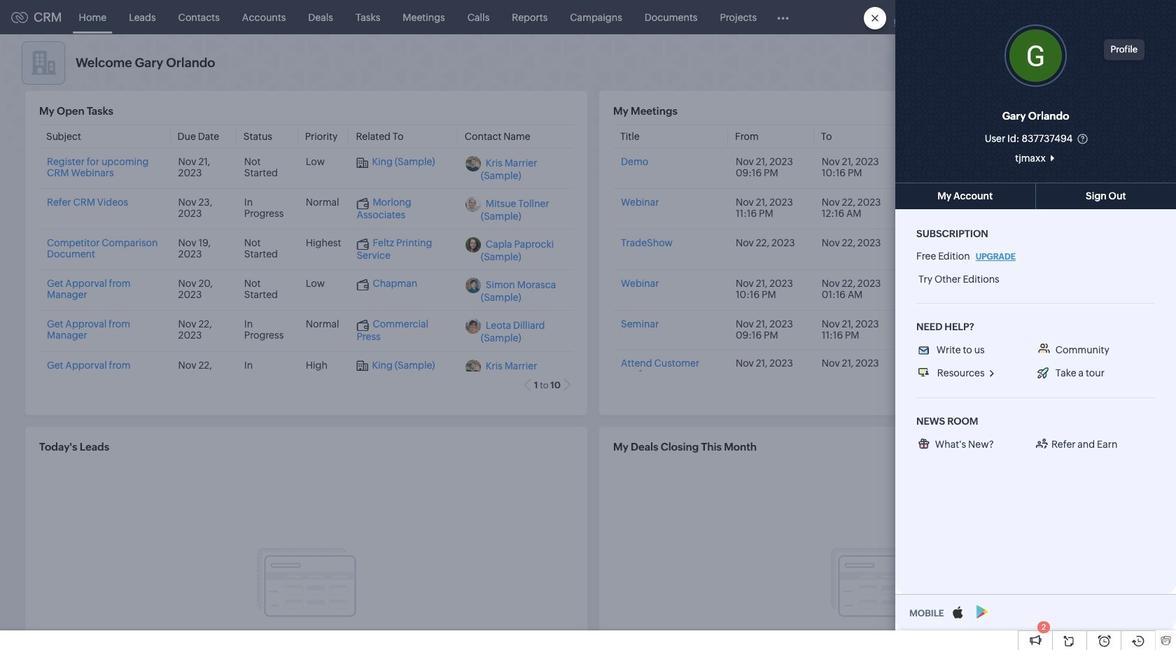 Task type: locate. For each thing, give the bounding box(es) containing it.
create menu element
[[956, 0, 991, 34]]

None field
[[953, 151, 1118, 165]]

search image
[[999, 11, 1011, 23]]

calendar image
[[1028, 12, 1040, 23]]

logo image
[[11, 12, 28, 23]]



Task type: describe. For each thing, give the bounding box(es) containing it.
create menu image
[[965, 9, 982, 26]]

search element
[[991, 0, 1019, 34]]

profile pic image
[[1005, 25, 1067, 87]]



Task type: vqa. For each thing, say whether or not it's contained in the screenshot.
Search 'element'
yes



